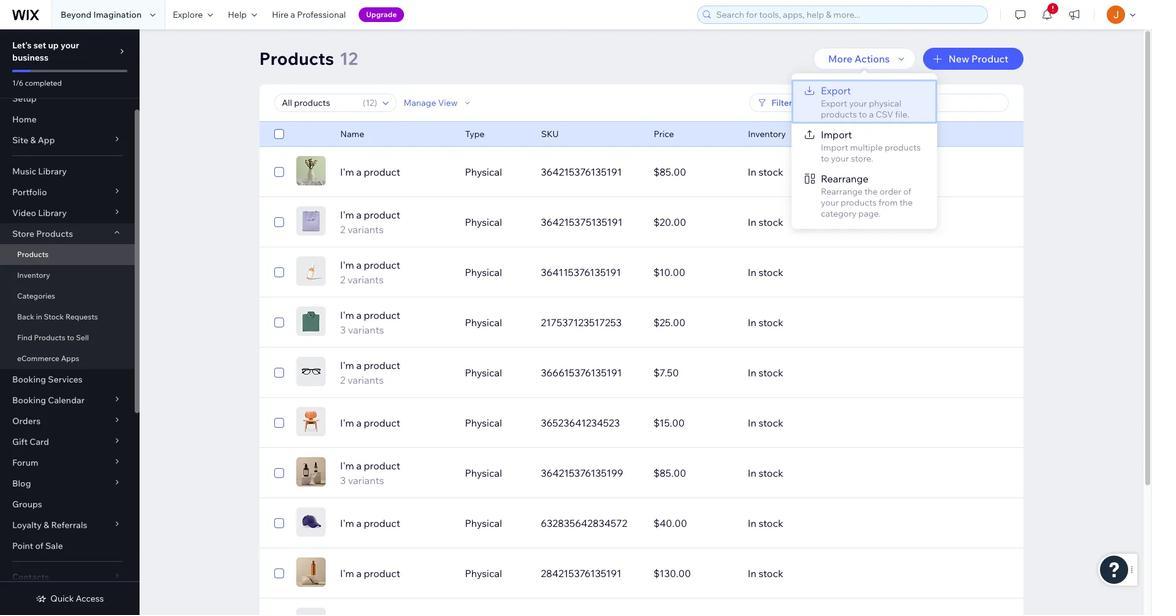 Task type: describe. For each thing, give the bounding box(es) containing it.
1 product from the top
[[364, 166, 400, 178]]

8 product from the top
[[364, 517, 400, 529]]

store.
[[851, 153, 873, 164]]

5 i'm from the top
[[340, 359, 354, 372]]

sku
[[541, 129, 558, 140]]

8 i'm from the top
[[340, 517, 354, 529]]

portfolio button
[[0, 182, 135, 203]]

physical for 364215375135191
[[465, 216, 502, 228]]

in stock link for 36523641234523
[[740, 408, 972, 438]]

in stock for 364215376135191
[[748, 166, 783, 178]]

video library
[[12, 208, 67, 219]]

products 12
[[259, 48, 358, 69]]

4 product from the top
[[364, 309, 400, 321]]

inventory inside sidebar element
[[17, 271, 50, 280]]

in for 364215375135191
[[748, 216, 756, 228]]

ecommerce apps link
[[0, 348, 135, 369]]

physical for 284215376135191
[[465, 567, 502, 580]]

loyalty & referrals
[[12, 520, 87, 531]]

1/6
[[12, 78, 23, 88]]

$25.00 link
[[646, 308, 740, 337]]

quick access
[[50, 593, 104, 604]]

366615376135191
[[541, 367, 622, 379]]

12 for products 12
[[340, 48, 358, 69]]

i'm a product 2 variants for 364115376135191
[[340, 259, 400, 286]]

in for 217537123517253
[[748, 316, 756, 329]]

type
[[465, 129, 484, 140]]

loyalty
[[12, 520, 42, 531]]

access
[[76, 593, 104, 604]]

$40.00 link
[[646, 509, 740, 538]]

your inside import import multiple products to your store.
[[831, 153, 849, 164]]

forum
[[12, 457, 38, 468]]

business
[[12, 52, 48, 63]]

menu containing export
[[791, 80, 937, 223]]

music library
[[12, 166, 67, 177]]

new product button
[[923, 48, 1023, 70]]

( 12 )
[[362, 97, 377, 108]]

more actions
[[828, 53, 890, 65]]

3 for 364215376135199
[[340, 474, 346, 487]]

364215376135191
[[541, 166, 622, 178]]

$130.00
[[653, 567, 691, 580]]

groups
[[12, 499, 42, 510]]

$85.00 link for 364215376135191
[[646, 157, 740, 187]]

sale
[[45, 541, 63, 552]]

stock for 217537123517253
[[759, 316, 783, 329]]

36523641234523
[[541, 417, 620, 429]]

products inside find products to sell link
[[34, 333, 65, 342]]

$130.00 link
[[646, 559, 740, 588]]

i'm a product 2 variants for 364215375135191
[[340, 209, 400, 236]]

in stock for 284215376135191
[[748, 567, 783, 580]]

2 i'm from the top
[[340, 209, 354, 221]]

$85.00 link for 364215376135199
[[646, 458, 740, 488]]

physical for 364115376135191
[[465, 266, 502, 279]]

forum button
[[0, 452, 135, 473]]

variants for 364115376135191
[[348, 274, 384, 286]]

)
[[374, 97, 377, 108]]

store products
[[12, 228, 73, 239]]

2 for 364115376135191
[[340, 274, 345, 286]]

in stock for 364215376135199
[[748, 467, 783, 479]]

physical link for 366615376135191
[[458, 358, 533, 387]]

variants for 366615376135191
[[348, 374, 384, 386]]

1/6 completed
[[12, 78, 62, 88]]

in stock for 364215375135191
[[748, 216, 783, 228]]

2 product from the top
[[364, 209, 400, 221]]

categories link
[[0, 286, 135, 307]]

in for 36523641234523
[[748, 417, 756, 429]]

3 product from the top
[[364, 259, 400, 271]]

sidebar element
[[0, 29, 140, 615]]

booking calendar
[[12, 395, 85, 406]]

5 product from the top
[[364, 359, 400, 372]]

stock for 364215376135191
[[759, 166, 783, 178]]

library for video library
[[38, 208, 67, 219]]

364215376135199 link
[[533, 458, 646, 488]]

gift
[[12, 436, 28, 447]]

in stock link for 364215375135191
[[740, 208, 972, 237]]

portfolio
[[12, 187, 47, 198]]

in for 284215376135191
[[748, 567, 756, 580]]

2 import from the top
[[821, 142, 848, 153]]

217537123517253 link
[[533, 308, 646, 337]]

products inside export export your physical products to a csv file.
[[821, 109, 857, 120]]

products link
[[0, 244, 135, 265]]

physical link for 36523641234523
[[458, 408, 533, 438]]

in for 366615376135191
[[748, 367, 756, 379]]

imagination
[[93, 9, 142, 20]]

products inside products 'link'
[[17, 250, 49, 259]]

booking services
[[12, 374, 83, 385]]

Unsaved view field
[[278, 94, 359, 111]]

stock for 284215376135191
[[759, 567, 783, 580]]

in stock link for 366615376135191
[[740, 358, 972, 387]]

gift card button
[[0, 432, 135, 452]]

manage view button
[[404, 97, 472, 108]]

632835642834572 link
[[533, 509, 646, 538]]

back
[[17, 312, 34, 321]]

to inside sidebar element
[[67, 333, 74, 342]]

physical for 364215376135199
[[465, 467, 502, 479]]

Search... field
[[877, 94, 1004, 111]]

point of sale
[[12, 541, 63, 552]]

site & app
[[12, 135, 55, 146]]

back in stock requests link
[[0, 307, 135, 327]]

video
[[12, 208, 36, 219]]

i'm a product for 284215376135191
[[340, 567, 400, 580]]

physical
[[869, 98, 901, 109]]

set
[[33, 40, 46, 51]]

2 export from the top
[[821, 98, 847, 109]]

1 import from the top
[[821, 129, 852, 141]]

gift card
[[12, 436, 49, 447]]

Search for tools, apps, help & more... field
[[713, 6, 984, 23]]

1 rearrange from the top
[[821, 173, 868, 185]]

store products button
[[0, 223, 135, 244]]

$85.00 for 364215376135199
[[653, 467, 686, 479]]

9 i'm from the top
[[340, 567, 354, 580]]

referrals
[[51, 520, 87, 531]]

$10.00 link
[[646, 258, 740, 287]]

364115376135191 link
[[533, 258, 646, 287]]

i'm a product for 632835642834572
[[340, 517, 400, 529]]

to inside import import multiple products to your store.
[[821, 153, 829, 164]]

364115376135191
[[541, 266, 621, 279]]

orders
[[12, 416, 41, 427]]

physical for 36523641234523
[[465, 417, 502, 429]]

i'm a product 3 variants for 364215376135199
[[340, 460, 400, 487]]

beyond imagination
[[61, 9, 142, 20]]

help
[[228, 9, 247, 20]]

ecommerce
[[17, 354, 59, 363]]

364215376135199
[[541, 467, 623, 479]]

(
[[362, 97, 365, 108]]

your inside rearrange rearrange the order of your products from the category page.
[[821, 197, 839, 208]]

manage
[[404, 97, 436, 108]]

categories
[[17, 291, 55, 301]]

physical link for 364215376135199
[[458, 458, 533, 488]]

6 product from the top
[[364, 417, 400, 429]]

help button
[[221, 0, 265, 29]]

3 for 217537123517253
[[340, 324, 346, 336]]

home link
[[0, 109, 135, 130]]

card
[[30, 436, 49, 447]]

find products to sell
[[17, 333, 89, 342]]

name
[[340, 129, 364, 140]]

2 rearrange from the top
[[821, 186, 863, 197]]

1 i'm from the top
[[340, 166, 354, 178]]

physical link for 284215376135191
[[458, 559, 533, 588]]

in stock for 217537123517253
[[748, 316, 783, 329]]

0 vertical spatial inventory
[[748, 129, 786, 140]]

point of sale link
[[0, 536, 135, 556]]



Task type: vqa. For each thing, say whether or not it's contained in the screenshot.


Task type: locate. For each thing, give the bounding box(es) containing it.
in for 364115376135191
[[748, 266, 756, 279]]

0 horizontal spatial to
[[67, 333, 74, 342]]

variants
[[348, 223, 384, 236], [348, 274, 384, 286], [348, 324, 384, 336], [348, 374, 384, 386], [348, 474, 384, 487]]

4 in stock from the top
[[748, 316, 783, 329]]

i'm a product link for 364215376135191
[[333, 165, 458, 179]]

0 horizontal spatial inventory
[[17, 271, 50, 280]]

inventory down filter button
[[748, 129, 786, 140]]

booking inside dropdown button
[[12, 395, 46, 406]]

a inside export export your physical products to a csv file.
[[869, 109, 874, 120]]

3 in from the top
[[748, 266, 756, 279]]

8 in stock from the top
[[748, 517, 783, 529]]

5 physical from the top
[[465, 367, 502, 379]]

1 vertical spatial export
[[821, 98, 847, 109]]

rearrange up category
[[821, 186, 863, 197]]

physical for 217537123517253
[[465, 316, 502, 329]]

calendar
[[48, 395, 85, 406]]

booking for booking calendar
[[12, 395, 46, 406]]

of inside point of sale "link"
[[35, 541, 43, 552]]

in for 364215376135199
[[748, 467, 756, 479]]

2 in stock link from the top
[[740, 208, 972, 237]]

variants for 217537123517253
[[348, 324, 384, 336]]

export export your physical products to a csv file.
[[821, 84, 909, 120]]

apps
[[61, 354, 79, 363]]

0 vertical spatial import
[[821, 129, 852, 141]]

rearrange
[[821, 173, 868, 185], [821, 186, 863, 197]]

library for music library
[[38, 166, 67, 177]]

products inside rearrange rearrange the order of your products from the category page.
[[841, 197, 877, 208]]

physical link for 364215376135191
[[458, 157, 533, 187]]

explore
[[173, 9, 203, 20]]

3 i'm a product link from the top
[[333, 516, 458, 531]]

3 i'm a product 2 variants from the top
[[340, 359, 400, 386]]

library up portfolio popup button
[[38, 166, 67, 177]]

217537123517253
[[541, 316, 622, 329]]

to left sell
[[67, 333, 74, 342]]

1 2 from the top
[[340, 223, 345, 236]]

$85.00 up $40.00
[[653, 467, 686, 479]]

6 physical link from the top
[[458, 408, 533, 438]]

import left store.
[[821, 142, 848, 153]]

2
[[340, 223, 345, 236], [340, 274, 345, 286], [340, 374, 345, 386]]

9 in stock link from the top
[[740, 559, 972, 588]]

stock for 632835642834572
[[759, 517, 783, 529]]

stock
[[759, 166, 783, 178], [759, 216, 783, 228], [759, 266, 783, 279], [759, 316, 783, 329], [759, 367, 783, 379], [759, 417, 783, 429], [759, 467, 783, 479], [759, 517, 783, 529], [759, 567, 783, 580]]

1 horizontal spatial &
[[44, 520, 49, 531]]

i'm a product 2 variants
[[340, 209, 400, 236], [340, 259, 400, 286], [340, 359, 400, 386]]

$10.00
[[653, 266, 685, 279]]

$85.00 link
[[646, 157, 740, 187], [646, 458, 740, 488]]

from
[[879, 197, 898, 208]]

app
[[38, 135, 55, 146]]

2 vertical spatial products
[[841, 197, 877, 208]]

7 in stock from the top
[[748, 467, 783, 479]]

1 in from the top
[[748, 166, 756, 178]]

products down the video library popup button
[[36, 228, 73, 239]]

physical for 364215376135191
[[465, 166, 502, 178]]

2 physical from the top
[[465, 216, 502, 228]]

8 physical link from the top
[[458, 509, 533, 538]]

variants for 364215375135191
[[348, 223, 384, 236]]

0 vertical spatial 12
[[340, 48, 358, 69]]

stock for 366615376135191
[[759, 367, 783, 379]]

2 i'm a product from the top
[[340, 417, 400, 429]]

& for site
[[30, 135, 36, 146]]

products down file.
[[885, 142, 921, 153]]

physical for 632835642834572
[[465, 517, 502, 529]]

1 horizontal spatial inventory
[[748, 129, 786, 140]]

364215375135191 link
[[533, 208, 646, 237]]

2 booking from the top
[[12, 395, 46, 406]]

1 in stock link from the top
[[740, 157, 972, 187]]

products down store at the left of the page
[[17, 250, 49, 259]]

5 in stock from the top
[[748, 367, 783, 379]]

2 i'm a product 2 variants from the top
[[340, 259, 400, 286]]

0 vertical spatial 3
[[340, 324, 346, 336]]

i'm a product for 36523641234523
[[340, 417, 400, 429]]

in stock link for 217537123517253
[[740, 308, 972, 337]]

multiple
[[850, 142, 883, 153]]

i'm a product link for 36523641234523
[[333, 416, 458, 430]]

in stock link for 364215376135191
[[740, 157, 972, 187]]

9 physical link from the top
[[458, 559, 533, 588]]

csv
[[876, 109, 893, 120]]

1 vertical spatial $85.00 link
[[646, 458, 740, 488]]

physical link for 632835642834572
[[458, 509, 533, 538]]

8 stock from the top
[[759, 517, 783, 529]]

inventory up the categories
[[17, 271, 50, 280]]

2 for 364215375135191
[[340, 223, 345, 236]]

let's set up your business
[[12, 40, 79, 63]]

3 i'm a product from the top
[[340, 517, 400, 529]]

1 physical link from the top
[[458, 157, 533, 187]]

2 vertical spatial i'm a product 2 variants
[[340, 359, 400, 386]]

6 stock from the top
[[759, 417, 783, 429]]

12 left manage
[[365, 97, 374, 108]]

product
[[364, 166, 400, 178], [364, 209, 400, 221], [364, 259, 400, 271], [364, 309, 400, 321], [364, 359, 400, 372], [364, 417, 400, 429], [364, 460, 400, 472], [364, 517, 400, 529], [364, 567, 400, 580]]

let's
[[12, 40, 32, 51]]

1 vertical spatial booking
[[12, 395, 46, 406]]

2 vertical spatial to
[[67, 333, 74, 342]]

$85.00 for 364215376135191
[[653, 166, 686, 178]]

booking for booking services
[[12, 374, 46, 385]]

beyond
[[61, 9, 91, 20]]

in stock for 36523641234523
[[748, 417, 783, 429]]

of right order
[[903, 186, 911, 197]]

rearrange down store.
[[821, 173, 868, 185]]

i'm a product 3 variants for 217537123517253
[[340, 309, 400, 336]]

7 in from the top
[[748, 467, 756, 479]]

5 physical link from the top
[[458, 358, 533, 387]]

your left physical
[[849, 98, 867, 109]]

$85.00 link down the price
[[646, 157, 740, 187]]

in stock for 364115376135191
[[748, 266, 783, 279]]

284215376135191 link
[[533, 559, 646, 588]]

music
[[12, 166, 36, 177]]

products left the from at the top of the page
[[841, 197, 877, 208]]

None checkbox
[[274, 215, 284, 230], [274, 265, 284, 280], [274, 315, 284, 330], [274, 466, 284, 481], [274, 516, 284, 531], [274, 215, 284, 230], [274, 265, 284, 280], [274, 315, 284, 330], [274, 466, 284, 481], [274, 516, 284, 531]]

store
[[12, 228, 34, 239]]

6 in from the top
[[748, 417, 756, 429]]

1 vertical spatial 12
[[365, 97, 374, 108]]

the left order
[[864, 186, 878, 197]]

0 vertical spatial export
[[821, 84, 851, 97]]

in stock link for 364215376135199
[[740, 458, 972, 488]]

$15.00 link
[[646, 408, 740, 438]]

file.
[[895, 109, 909, 120]]

5 in from the top
[[748, 367, 756, 379]]

setup link
[[0, 88, 135, 109]]

1 stock from the top
[[759, 166, 783, 178]]

3 i'm from the top
[[340, 259, 354, 271]]

2 library from the top
[[38, 208, 67, 219]]

library inside popup button
[[38, 208, 67, 219]]

0 vertical spatial rearrange
[[821, 173, 868, 185]]

setup
[[12, 93, 37, 104]]

products down 'hire a professional'
[[259, 48, 334, 69]]

& inside popup button
[[44, 520, 49, 531]]

5 in stock link from the top
[[740, 358, 972, 387]]

groups link
[[0, 494, 135, 515]]

filter button
[[749, 94, 803, 112]]

services
[[48, 374, 83, 385]]

2 $85.00 from the top
[[653, 467, 686, 479]]

6 in stock from the top
[[748, 417, 783, 429]]

manage view
[[404, 97, 458, 108]]

8 in from the top
[[748, 517, 756, 529]]

in stock link for 632835642834572
[[740, 509, 972, 538]]

i'm a product 3 variants
[[340, 309, 400, 336], [340, 460, 400, 487]]

2 2 from the top
[[340, 274, 345, 286]]

blog button
[[0, 473, 135, 494]]

4 i'm a product link from the top
[[333, 566, 458, 581]]

$40.00
[[653, 517, 687, 529]]

& inside popup button
[[30, 135, 36, 146]]

stock for 36523641234523
[[759, 417, 783, 429]]

0 vertical spatial 2
[[340, 223, 345, 236]]

import up the multiple
[[821, 129, 852, 141]]

stock for 364115376135191
[[759, 266, 783, 279]]

to inside export export your physical products to a csv file.
[[859, 109, 867, 120]]

in
[[748, 166, 756, 178], [748, 216, 756, 228], [748, 266, 756, 279], [748, 316, 756, 329], [748, 367, 756, 379], [748, 417, 756, 429], [748, 467, 756, 479], [748, 517, 756, 529], [748, 567, 756, 580]]

9 stock from the top
[[759, 567, 783, 580]]

to
[[859, 109, 867, 120], [821, 153, 829, 164], [67, 333, 74, 342]]

2 for 366615376135191
[[340, 374, 345, 386]]

1 horizontal spatial of
[[903, 186, 911, 197]]

0 horizontal spatial 12
[[340, 48, 358, 69]]

4 physical from the top
[[465, 316, 502, 329]]

1 i'm a product 3 variants from the top
[[340, 309, 400, 336]]

3 physical link from the top
[[458, 258, 533, 287]]

& right the loyalty
[[44, 520, 49, 531]]

2 in stock from the top
[[748, 216, 783, 228]]

in for 364215376135191
[[748, 166, 756, 178]]

4 in from the top
[[748, 316, 756, 329]]

booking down ecommerce
[[12, 374, 46, 385]]

contacts button
[[0, 567, 135, 588]]

menu
[[791, 80, 937, 223]]

1 vertical spatial products
[[885, 142, 921, 153]]

of inside rearrange rearrange the order of your products from the category page.
[[903, 186, 911, 197]]

1 vertical spatial import
[[821, 142, 848, 153]]

$20.00 link
[[646, 208, 740, 237]]

3 in stock link from the top
[[740, 258, 972, 287]]

4 stock from the top
[[759, 316, 783, 329]]

6 i'm from the top
[[340, 417, 354, 429]]

1 vertical spatial i'm a product 2 variants
[[340, 259, 400, 286]]

products inside import import multiple products to your store.
[[885, 142, 921, 153]]

None checkbox
[[274, 127, 284, 141], [274, 165, 284, 179], [274, 365, 284, 380], [274, 416, 284, 430], [274, 566, 284, 581], [274, 127, 284, 141], [274, 165, 284, 179], [274, 365, 284, 380], [274, 416, 284, 430], [274, 566, 284, 581]]

booking up orders in the bottom of the page
[[12, 395, 46, 406]]

0 vertical spatial i'm a product 2 variants
[[340, 209, 400, 236]]

364215376135191 link
[[533, 157, 646, 187]]

0 vertical spatial &
[[30, 135, 36, 146]]

stock
[[44, 312, 64, 321]]

in stock for 366615376135191
[[748, 367, 783, 379]]

0 vertical spatial products
[[821, 109, 857, 120]]

your left store.
[[831, 153, 849, 164]]

2 stock from the top
[[759, 216, 783, 228]]

1 horizontal spatial 12
[[365, 97, 374, 108]]

your left page.
[[821, 197, 839, 208]]

quick
[[50, 593, 74, 604]]

of left sale
[[35, 541, 43, 552]]

1 vertical spatial &
[[44, 520, 49, 531]]

12 down professional
[[340, 48, 358, 69]]

2 physical link from the top
[[458, 208, 533, 237]]

products up ecommerce apps
[[34, 333, 65, 342]]

your inside let's set up your business
[[61, 40, 79, 51]]

physical link for 364215375135191
[[458, 208, 533, 237]]

0 vertical spatial booking
[[12, 374, 46, 385]]

2 i'm a product link from the top
[[333, 416, 458, 430]]

1 vertical spatial i'm a product 3 variants
[[340, 460, 400, 487]]

i'm a product for 364215376135191
[[340, 166, 400, 178]]

new
[[949, 53, 969, 65]]

9 in from the top
[[748, 567, 756, 580]]

quick access button
[[36, 593, 104, 604]]

1 vertical spatial 2
[[340, 274, 345, 286]]

0 vertical spatial of
[[903, 186, 911, 197]]

completed
[[25, 78, 62, 88]]

$7.50
[[653, 367, 679, 379]]

your inside export export your physical products to a csv file.
[[849, 98, 867, 109]]

$25.00
[[653, 316, 686, 329]]

& right site at top
[[30, 135, 36, 146]]

2 $85.00 link from the top
[[646, 458, 740, 488]]

$15.00
[[653, 417, 685, 429]]

8 physical from the top
[[465, 517, 502, 529]]

view
[[438, 97, 458, 108]]

back in stock requests
[[17, 312, 98, 321]]

2 vertical spatial 2
[[340, 374, 345, 386]]

variants for 364215376135199
[[348, 474, 384, 487]]

product
[[971, 53, 1008, 65]]

1 physical from the top
[[465, 166, 502, 178]]

2 in from the top
[[748, 216, 756, 228]]

physical link for 364115376135191
[[458, 258, 533, 287]]

page.
[[858, 208, 881, 219]]

in for 632835642834572
[[748, 517, 756, 529]]

1 horizontal spatial to
[[821, 153, 829, 164]]

rearrange rearrange the order of your products from the category page.
[[821, 173, 913, 219]]

4 i'm a product from the top
[[340, 567, 400, 580]]

9 physical from the top
[[465, 567, 502, 580]]

stock for 364215376135199
[[759, 467, 783, 479]]

in stock
[[748, 166, 783, 178], [748, 216, 783, 228], [748, 266, 783, 279], [748, 316, 783, 329], [748, 367, 783, 379], [748, 417, 783, 429], [748, 467, 783, 479], [748, 517, 783, 529], [748, 567, 783, 580]]

in stock link for 284215376135191
[[740, 559, 972, 588]]

i'm a product link
[[333, 165, 458, 179], [333, 416, 458, 430], [333, 516, 458, 531], [333, 566, 458, 581]]

library
[[38, 166, 67, 177], [38, 208, 67, 219]]

i'm a product link for 632835642834572
[[333, 516, 458, 531]]

a
[[290, 9, 295, 20], [869, 109, 874, 120], [356, 166, 362, 178], [356, 209, 362, 221], [356, 259, 362, 271], [356, 309, 362, 321], [356, 359, 362, 372], [356, 417, 362, 429], [356, 460, 362, 472], [356, 517, 362, 529], [356, 567, 362, 580]]

products inside store products popup button
[[36, 228, 73, 239]]

7 physical link from the top
[[458, 458, 533, 488]]

1 horizontal spatial the
[[900, 197, 913, 208]]

0 vertical spatial $85.00 link
[[646, 157, 740, 187]]

7 in stock link from the top
[[740, 458, 972, 488]]

9 product from the top
[[364, 567, 400, 580]]

2 3 from the top
[[340, 474, 346, 487]]

1 i'm a product 2 variants from the top
[[340, 209, 400, 236]]

0 vertical spatial $85.00
[[653, 166, 686, 178]]

contacts
[[12, 572, 49, 583]]

library up store products at the top of page
[[38, 208, 67, 219]]

products
[[821, 109, 857, 120], [885, 142, 921, 153], [841, 197, 877, 208]]

7 product from the top
[[364, 460, 400, 472]]

4 in stock link from the top
[[740, 308, 972, 337]]

stock for 364215375135191
[[759, 216, 783, 228]]

0 vertical spatial i'm a product 3 variants
[[340, 309, 400, 336]]

professional
[[297, 9, 346, 20]]

3 physical from the top
[[465, 266, 502, 279]]

0 horizontal spatial the
[[864, 186, 878, 197]]

find products to sell link
[[0, 327, 135, 348]]

your right up
[[61, 40, 79, 51]]

1 $85.00 from the top
[[653, 166, 686, 178]]

physical link for 217537123517253
[[458, 308, 533, 337]]

0 vertical spatial library
[[38, 166, 67, 177]]

6 physical from the top
[[465, 417, 502, 429]]

site
[[12, 135, 28, 146]]

1 vertical spatial $85.00
[[653, 467, 686, 479]]

632835642834572
[[541, 517, 627, 529]]

physical for 366615376135191
[[465, 367, 502, 379]]

import import multiple products to your store.
[[821, 129, 921, 164]]

3 in stock from the top
[[748, 266, 783, 279]]

in stock for 632835642834572
[[748, 517, 783, 529]]

home
[[12, 114, 37, 125]]

1 vertical spatial library
[[38, 208, 67, 219]]

1 i'm a product link from the top
[[333, 165, 458, 179]]

i'm a product link for 284215376135191
[[333, 566, 458, 581]]

3 stock from the top
[[759, 266, 783, 279]]

up
[[48, 40, 59, 51]]

site & app button
[[0, 130, 135, 151]]

1 vertical spatial of
[[35, 541, 43, 552]]

1 vertical spatial rearrange
[[821, 186, 863, 197]]

$85.00 link up '$40.00' link
[[646, 458, 740, 488]]

1 in stock from the top
[[748, 166, 783, 178]]

2 horizontal spatial to
[[859, 109, 867, 120]]

9 in stock from the top
[[748, 567, 783, 580]]

4 physical link from the top
[[458, 308, 533, 337]]

1 i'm a product from the top
[[340, 166, 400, 178]]

upgrade button
[[359, 7, 404, 22]]

i'm a product 2 variants for 366615376135191
[[340, 359, 400, 386]]

4 i'm from the top
[[340, 309, 354, 321]]

1 booking from the top
[[12, 374, 46, 385]]

7 stock from the top
[[759, 467, 783, 479]]

1 vertical spatial to
[[821, 153, 829, 164]]

products up the multiple
[[821, 109, 857, 120]]

to left the csv
[[859, 109, 867, 120]]

$85.00 down the price
[[653, 166, 686, 178]]

12 for ( 12 )
[[365, 97, 374, 108]]

5 stock from the top
[[759, 367, 783, 379]]

12
[[340, 48, 358, 69], [365, 97, 374, 108]]

1 library from the top
[[38, 166, 67, 177]]

7 physical from the top
[[465, 467, 502, 479]]

in stock link for 364115376135191
[[740, 258, 972, 287]]

& for loyalty
[[44, 520, 49, 531]]

7 i'm from the top
[[340, 460, 354, 472]]

the right the from at the top of the page
[[900, 197, 913, 208]]

1 export from the top
[[821, 84, 851, 97]]

1 vertical spatial inventory
[[17, 271, 50, 280]]

364215375135191
[[541, 216, 622, 228]]

order
[[880, 186, 901, 197]]

booking services link
[[0, 369, 135, 390]]

1 vertical spatial 3
[[340, 474, 346, 487]]

2 i'm a product 3 variants from the top
[[340, 460, 400, 487]]

1 $85.00 link from the top
[[646, 157, 740, 187]]

0 horizontal spatial &
[[30, 135, 36, 146]]

0 vertical spatial to
[[859, 109, 867, 120]]

products
[[259, 48, 334, 69], [36, 228, 73, 239], [17, 250, 49, 259], [34, 333, 65, 342]]

to left store.
[[821, 153, 829, 164]]

0 horizontal spatial of
[[35, 541, 43, 552]]

8 in stock link from the top
[[740, 509, 972, 538]]



